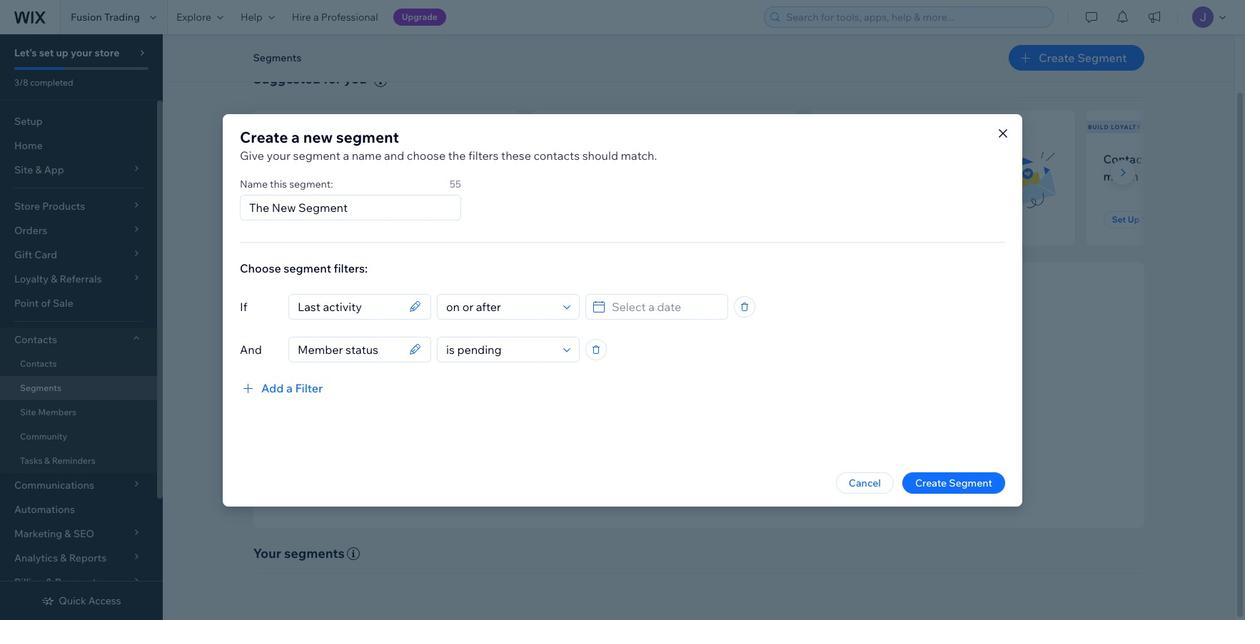 Task type: vqa. For each thing, say whether or not it's contained in the screenshot.
Gift
no



Task type: locate. For each thing, give the bounding box(es) containing it.
create segment
[[1039, 51, 1128, 65], [916, 477, 993, 490]]

segments
[[284, 546, 345, 562]]

2 vertical spatial segment
[[284, 261, 331, 275]]

1 horizontal spatial set up segment button
[[1104, 211, 1188, 229]]

site
[[20, 407, 36, 418]]

professional
[[321, 11, 378, 24]]

contacts down new
[[297, 152, 344, 166]]

a down customers
[[623, 169, 629, 183]]

0 horizontal spatial create segment button
[[903, 473, 1006, 494]]

create segment button
[[1009, 45, 1145, 71], [903, 473, 1006, 494]]

tasks
[[20, 456, 42, 466]]

and
[[384, 148, 404, 163]]

list
[[415, 169, 432, 183]]

0 horizontal spatial set up segment button
[[270, 211, 355, 229]]

set up segment down "segment:"
[[279, 214, 346, 225]]

0 horizontal spatial create
[[240, 128, 288, 146]]

let's set up your store
[[14, 46, 120, 59]]

filters
[[469, 148, 499, 163]]

your inside new contacts who recently subscribed to your mailing list
[[347, 169, 371, 183]]

add
[[261, 381, 284, 395]]

set up segment button down contacts with a birthday th
[[1104, 211, 1188, 229]]

3/8 completed
[[14, 77, 73, 88]]

0 vertical spatial create segment
[[1039, 51, 1128, 65]]

who inside potential customers who haven't made a purchase yet
[[658, 152, 681, 166]]

create
[[1039, 51, 1075, 65], [240, 128, 288, 146], [916, 477, 947, 490]]

a inside potential customers who haven't made a purchase yet
[[623, 169, 629, 183]]

1 horizontal spatial set up segment
[[1113, 214, 1180, 225]]

&
[[44, 456, 50, 466]]

segments inside button
[[253, 51, 302, 64]]

0 horizontal spatial up
[[295, 214, 307, 225]]

up down contacts with a birthday th
[[1128, 214, 1140, 225]]

customers
[[599, 152, 656, 166]]

a right with
[[1181, 152, 1187, 166]]

contacts
[[534, 148, 580, 163], [297, 152, 344, 166]]

0 vertical spatial create
[[1039, 51, 1075, 65]]

setup link
[[0, 109, 157, 134]]

your right up
[[71, 46, 92, 59]]

who inside new contacts who recently subscribed to your mailing list
[[346, 152, 369, 166]]

suggested for you
[[253, 71, 367, 87]]

1 horizontal spatial set
[[1113, 214, 1127, 225]]

your inside the sidebar element
[[71, 46, 92, 59]]

contacts down loyalty
[[1104, 152, 1153, 166]]

segment
[[1078, 51, 1128, 65], [309, 214, 346, 225], [1142, 214, 1180, 225], [950, 477, 993, 490]]

segment left filters:
[[284, 261, 331, 275]]

new
[[255, 123, 271, 131], [270, 152, 295, 166]]

1 vertical spatial segments
[[20, 383, 61, 394]]

segment
[[336, 128, 399, 146], [293, 148, 341, 163], [284, 261, 331, 275]]

birthday
[[1190, 152, 1236, 166]]

contacts inside contacts with a birthday th
[[1104, 152, 1153, 166]]

1 vertical spatial create segment button
[[903, 473, 1006, 494]]

potential customers who haven't made a purchase yet
[[548, 152, 701, 183]]

1 vertical spatial create segment
[[916, 477, 993, 490]]

2 set up segment from the left
[[1113, 214, 1180, 225]]

community link
[[0, 425, 157, 449]]

choose
[[407, 148, 446, 163]]

segment down new
[[293, 148, 341, 163]]

contacts for the contacts popup button
[[14, 334, 57, 346]]

give
[[240, 148, 264, 163]]

0 horizontal spatial set up segment
[[279, 214, 346, 225]]

1 horizontal spatial create segment
[[1039, 51, 1128, 65]]

purchase
[[632, 169, 682, 183]]

0 horizontal spatial your
[[71, 46, 92, 59]]

up
[[295, 214, 307, 225], [1128, 214, 1140, 225]]

1 horizontal spatial create segment button
[[1009, 45, 1145, 71]]

1 vertical spatial new
[[270, 152, 295, 166]]

hire a professional link
[[283, 0, 387, 34]]

your right to
[[347, 169, 371, 183]]

contacts with a birthday th
[[1104, 152, 1246, 183]]

match.
[[621, 148, 657, 163]]

filter
[[295, 381, 323, 395]]

contacts
[[1104, 152, 1153, 166], [14, 334, 57, 346], [20, 359, 57, 369]]

0 horizontal spatial set
[[279, 214, 293, 225]]

0 vertical spatial contacts
[[1104, 152, 1153, 166]]

new up "give"
[[255, 123, 271, 131]]

set
[[279, 214, 293, 225], [1113, 214, 1127, 225]]

1 set from the left
[[279, 214, 293, 225]]

potential
[[548, 152, 596, 166]]

up for first set up segment button from the right
[[1128, 214, 1140, 225]]

fusion
[[71, 11, 102, 24]]

1 who from the left
[[346, 152, 369, 166]]

who left the recently
[[346, 152, 369, 166]]

segments for segments link
[[20, 383, 61, 394]]

to
[[333, 169, 344, 183]]

new inside new contacts who recently subscribed to your mailing list
[[270, 152, 295, 166]]

2 set up segment button from the left
[[1104, 211, 1188, 229]]

filters:
[[334, 261, 368, 275]]

contacts inside popup button
[[14, 334, 57, 346]]

home
[[14, 139, 43, 152]]

subscribers
[[273, 123, 322, 131]]

contacts inside create a new segment give your segment a name and choose the filters these contacts should match.
[[534, 148, 580, 163]]

1 vertical spatial contacts
[[14, 334, 57, 346]]

mailing
[[373, 169, 413, 183]]

build
[[1089, 123, 1110, 131]]

1 vertical spatial your
[[267, 148, 291, 163]]

segments up suggested
[[253, 51, 302, 64]]

1 horizontal spatial your
[[267, 148, 291, 163]]

create segment button for cancel
[[903, 473, 1006, 494]]

2 vertical spatial contacts
[[20, 359, 57, 369]]

build loyalty
[[1089, 123, 1142, 131]]

segments inside the sidebar element
[[20, 383, 61, 394]]

2 horizontal spatial your
[[347, 169, 371, 183]]

you
[[344, 71, 367, 87]]

your right "give"
[[267, 148, 291, 163]]

1 up from the left
[[295, 214, 307, 225]]

explore
[[176, 11, 211, 24]]

0 horizontal spatial who
[[346, 152, 369, 166]]

contacts down point of sale
[[14, 334, 57, 346]]

your
[[71, 46, 92, 59], [267, 148, 291, 163], [347, 169, 371, 183]]

0 horizontal spatial segments
[[20, 383, 61, 394]]

quick access
[[59, 595, 121, 608]]

quick
[[59, 595, 86, 608]]

1 horizontal spatial segments
[[253, 51, 302, 64]]

2 vertical spatial create
[[916, 477, 947, 490]]

1 vertical spatial create
[[240, 128, 288, 146]]

set up segment
[[279, 214, 346, 225], [1113, 214, 1180, 225]]

completed
[[30, 77, 73, 88]]

0 vertical spatial new
[[255, 123, 271, 131]]

1 horizontal spatial create
[[916, 477, 947, 490]]

members
[[38, 407, 76, 418]]

a
[[314, 11, 319, 24], [292, 128, 300, 146], [343, 148, 349, 163], [1181, 152, 1187, 166], [623, 169, 629, 183], [286, 381, 293, 395]]

0 vertical spatial create segment button
[[1009, 45, 1145, 71]]

this
[[270, 178, 287, 190]]

made
[[590, 169, 620, 183]]

2 up from the left
[[1128, 214, 1140, 225]]

segments up the site members on the left bottom
[[20, 383, 61, 394]]

2 set from the left
[[1113, 214, 1127, 225]]

1 vertical spatial segment
[[293, 148, 341, 163]]

2 horizontal spatial create
[[1039, 51, 1075, 65]]

create a new segment give your segment a name and choose the filters these contacts should match.
[[240, 128, 657, 163]]

0 vertical spatial your
[[71, 46, 92, 59]]

quick access button
[[42, 595, 121, 608]]

reminders
[[52, 456, 96, 466]]

a right hire
[[314, 11, 319, 24]]

segment up name
[[336, 128, 399, 146]]

2 who from the left
[[658, 152, 681, 166]]

site members link
[[0, 401, 157, 425]]

who
[[346, 152, 369, 166], [658, 152, 681, 166]]

who up "purchase"
[[658, 152, 681, 166]]

2 vertical spatial your
[[347, 169, 371, 183]]

subscribed
[[270, 169, 330, 183]]

contacts down the contacts popup button
[[20, 359, 57, 369]]

new up subscribed
[[270, 152, 295, 166]]

list
[[250, 111, 1246, 246]]

None field
[[294, 295, 405, 319], [294, 338, 405, 362], [294, 295, 405, 319], [294, 338, 405, 362]]

up for second set up segment button from the right
[[295, 214, 307, 225]]

1 set up segment from the left
[[279, 214, 346, 225]]

0 vertical spatial segment
[[336, 128, 399, 146]]

up down "segment:"
[[295, 214, 307, 225]]

a right add
[[286, 381, 293, 395]]

1 horizontal spatial who
[[658, 152, 681, 166]]

create segment button for segments
[[1009, 45, 1145, 71]]

segment:
[[289, 178, 333, 190]]

1 horizontal spatial contacts
[[534, 148, 580, 163]]

set up segment down contacts with a birthday th
[[1113, 214, 1180, 225]]

0 horizontal spatial contacts
[[297, 152, 344, 166]]

contacts up haven't
[[534, 148, 580, 163]]

a left new
[[292, 128, 300, 146]]

help button
[[232, 0, 283, 34]]

1 horizontal spatial up
[[1128, 214, 1140, 225]]

0 vertical spatial segments
[[253, 51, 302, 64]]

set up segment button down "segment:"
[[270, 211, 355, 229]]



Task type: describe. For each thing, give the bounding box(es) containing it.
haven't
[[548, 169, 587, 183]]

upgrade
[[402, 11, 438, 22]]

tasks & reminders
[[20, 456, 96, 466]]

point of sale
[[14, 297, 73, 310]]

1 set up segment button from the left
[[270, 211, 355, 229]]

contacts for contacts link on the left bottom of the page
[[20, 359, 57, 369]]

point
[[14, 297, 39, 310]]

segments button
[[246, 47, 309, 69]]

Name this segment: field
[[245, 195, 456, 220]]

list containing new contacts who recently subscribed to your mailing list
[[250, 111, 1246, 246]]

of
[[41, 297, 51, 310]]

set for second set up segment button from the right
[[279, 214, 293, 225]]

help
[[241, 11, 263, 24]]

name
[[240, 178, 268, 190]]

contacts button
[[0, 328, 157, 352]]

new for new contacts who recently subscribed to your mailing list
[[270, 152, 295, 166]]

your inside create a new segment give your segment a name and choose the filters these contacts should match.
[[267, 148, 291, 163]]

th
[[1238, 152, 1246, 166]]

set up segment for first set up segment button from the right
[[1113, 214, 1180, 225]]

trading
[[104, 11, 140, 24]]

upgrade button
[[393, 9, 446, 26]]

should
[[583, 148, 619, 163]]

new contacts who recently subscribed to your mailing list
[[270, 152, 432, 183]]

add a filter
[[261, 381, 323, 395]]

contacts link
[[0, 352, 157, 376]]

sidebar element
[[0, 34, 163, 621]]

a inside button
[[286, 381, 293, 395]]

who for purchase
[[658, 152, 681, 166]]

fusion trading
[[71, 11, 140, 24]]

name
[[352, 148, 382, 163]]

home link
[[0, 134, 157, 158]]

for
[[324, 71, 341, 87]]

loyalty
[[1112, 123, 1142, 131]]

3/8
[[14, 77, 28, 88]]

55
[[450, 178, 461, 190]]

a left name
[[343, 148, 349, 163]]

name this segment:
[[240, 178, 333, 190]]

store
[[95, 46, 120, 59]]

with
[[1155, 152, 1179, 166]]

and
[[240, 343, 262, 357]]

your
[[253, 546, 281, 562]]

automations
[[14, 504, 75, 516]]

hire
[[292, 11, 311, 24]]

set
[[39, 46, 54, 59]]

create inside create a new segment give your segment a name and choose the filters these contacts should match.
[[240, 128, 288, 146]]

cancel
[[849, 477, 881, 490]]

Choose a condition field
[[442, 295, 559, 319]]

sale
[[53, 297, 73, 310]]

the
[[448, 148, 466, 163]]

new for new subscribers
[[255, 123, 271, 131]]

these
[[502, 148, 531, 163]]

site members
[[20, 407, 76, 418]]

suggested
[[253, 71, 321, 87]]

Select an option field
[[442, 338, 559, 362]]

add a filter button
[[240, 380, 323, 397]]

up
[[56, 46, 68, 59]]

automations link
[[0, 498, 157, 522]]

community
[[20, 431, 67, 442]]

let's
[[14, 46, 37, 59]]

cancel button
[[836, 473, 894, 494]]

set up segment for second set up segment button from the right
[[279, 214, 346, 225]]

setup
[[14, 115, 43, 128]]

Select a date field
[[608, 295, 724, 319]]

recently
[[372, 152, 416, 166]]

set for first set up segment button from the right
[[1113, 214, 1127, 225]]

tasks & reminders link
[[0, 449, 157, 474]]

segments for segments button
[[253, 51, 302, 64]]

if
[[240, 300, 247, 314]]

your segments
[[253, 546, 345, 562]]

new subscribers
[[255, 123, 322, 131]]

a inside contacts with a birthday th
[[1181, 152, 1187, 166]]

segments link
[[0, 376, 157, 401]]

contacts inside new contacts who recently subscribed to your mailing list
[[297, 152, 344, 166]]

hire a professional
[[292, 11, 378, 24]]

new
[[303, 128, 333, 146]]

Search for tools, apps, help & more... field
[[782, 7, 1049, 27]]

who for your
[[346, 152, 369, 166]]

0 horizontal spatial create segment
[[916, 477, 993, 490]]

choose segment filters:
[[240, 261, 368, 275]]

access
[[88, 595, 121, 608]]

choose
[[240, 261, 281, 275]]

yet
[[684, 169, 701, 183]]

point of sale link
[[0, 291, 157, 316]]



